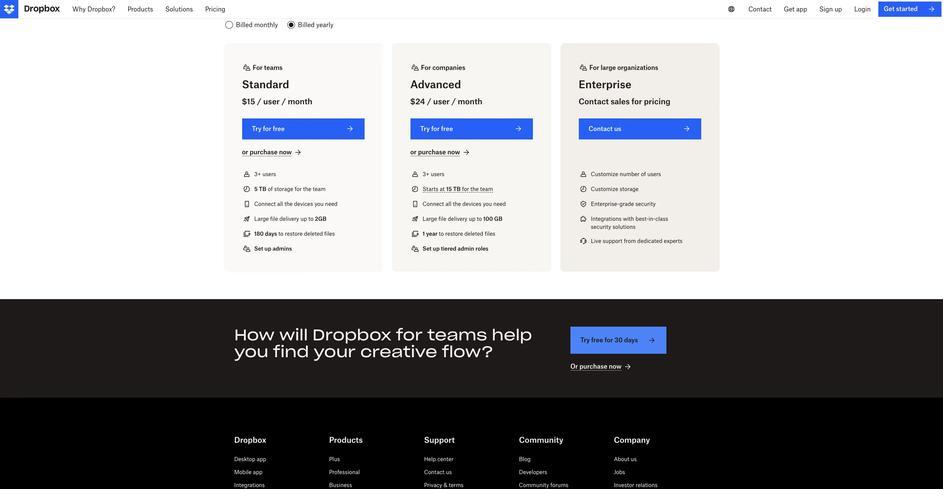 Task type: describe. For each thing, give the bounding box(es) containing it.
try for free link for advanced
[[410, 119, 533, 140]]

$15 / user / month
[[242, 97, 312, 106]]

roles
[[476, 246, 488, 252]]

3+ users for standard
[[254, 171, 276, 178]]

why dropbox?
[[72, 5, 115, 13]]

2 horizontal spatial now
[[609, 363, 622, 371]]

products inside dropdown button
[[128, 5, 153, 13]]

sign up
[[819, 5, 842, 13]]

find
[[273, 342, 309, 362]]

3+ users for advanced
[[423, 171, 444, 178]]

large file delivery up to 2gb
[[254, 216, 326, 222]]

integrations with best-in-class security solutions
[[591, 216, 668, 230]]

support
[[424, 436, 455, 445]]

community for community forums
[[519, 483, 549, 489]]

0 horizontal spatial days
[[265, 231, 277, 237]]

experts
[[664, 238, 683, 244]]

try free for 30 days link
[[570, 327, 666, 354]]

customize for customize storage
[[591, 186, 618, 192]]

community forums link
[[519, 483, 568, 489]]

starts
[[423, 186, 438, 192]]

for teams
[[253, 64, 283, 71]]

contact inside 'popup button'
[[748, 5, 772, 13]]

to left 2gb
[[309, 216, 314, 222]]

all for standard
[[277, 201, 283, 207]]

started
[[896, 5, 918, 13]]

admins
[[273, 246, 292, 252]]

products button
[[121, 0, 159, 18]]

terms
[[449, 483, 464, 489]]

team for starts at 15 tb for the team
[[480, 186, 493, 192]]

about us link
[[614, 457, 637, 463]]

billed monthly
[[236, 21, 278, 29]]

user for standard
[[263, 97, 280, 106]]

mobile app link
[[234, 470, 263, 476]]

for for standard
[[253, 64, 263, 71]]

get app button
[[778, 0, 813, 18]]

2 horizontal spatial purchase
[[580, 363, 607, 371]]

developers
[[519, 470, 547, 476]]

restore for advanced
[[445, 231, 463, 237]]

sign up link
[[813, 0, 848, 18]]

days inside 'link'
[[624, 337, 638, 344]]

customize number of users
[[591, 171, 661, 178]]

the down 5 tb of storage for the team
[[285, 201, 293, 207]]

your
[[314, 342, 356, 362]]

flow?
[[442, 342, 493, 362]]

professional link
[[329, 470, 360, 476]]

about
[[614, 457, 629, 463]]

of for number
[[641, 171, 646, 178]]

grade
[[620, 201, 634, 207]]

teams inside how will dropbox for teams help you find your creative flow?
[[427, 326, 487, 345]]

footer containing dropbox
[[0, 417, 943, 490]]

solutions
[[613, 224, 636, 230]]

connect for advanced
[[423, 201, 444, 207]]

solutions button
[[159, 0, 199, 18]]

contact down sales
[[589, 125, 613, 133]]

you for advanced
[[483, 201, 492, 207]]

1
[[423, 231, 425, 237]]

admin
[[458, 246, 474, 252]]

3 users from the left
[[647, 171, 661, 178]]

with
[[623, 216, 634, 222]]

contact sales for pricing
[[579, 97, 671, 106]]

pricing
[[644, 97, 671, 106]]

180
[[254, 231, 264, 237]]

us for about us link
[[631, 457, 637, 463]]

or purchase now for advanced
[[410, 148, 460, 156]]

set for advanced
[[423, 246, 432, 252]]

2 tb from the left
[[453, 186, 461, 192]]

why dropbox? button
[[66, 0, 121, 18]]

100
[[483, 216, 493, 222]]

delivery for advanced
[[448, 216, 467, 222]]

pricing
[[205, 5, 225, 13]]

enterprise-grade security
[[591, 201, 656, 207]]

2gb
[[315, 216, 326, 222]]

help
[[492, 326, 532, 345]]

for inside try free for 30 days 'link'
[[605, 337, 613, 344]]

privacy
[[424, 483, 442, 489]]

help center link
[[424, 457, 454, 463]]

support
[[603, 238, 622, 244]]

privacy & terms
[[424, 483, 464, 489]]

in-
[[649, 216, 656, 222]]

get started
[[884, 5, 918, 13]]

will
[[279, 326, 308, 345]]

get started link
[[878, 2, 942, 17]]

us inside contact us link
[[614, 125, 621, 133]]

at
[[440, 186, 445, 192]]

month for advanced
[[458, 97, 482, 106]]

best-
[[636, 216, 649, 222]]

us for the bottommost contact us link
[[446, 470, 452, 476]]

dropbox inside how will dropbox for teams help you find your creative flow?
[[313, 326, 391, 345]]

try for free for advanced
[[420, 125, 453, 133]]

dedicated
[[637, 238, 662, 244]]

enterprise
[[579, 78, 631, 91]]

tiered
[[441, 246, 456, 252]]

all for advanced
[[446, 201, 451, 207]]

monthly
[[254, 21, 278, 29]]

you for standard
[[315, 201, 324, 207]]

advanced
[[410, 78, 461, 91]]

up left 2gb
[[301, 216, 307, 222]]

about us
[[614, 457, 637, 463]]

integrations link
[[234, 483, 265, 489]]

large
[[601, 64, 616, 71]]

deleted for advanced
[[464, 231, 483, 237]]

for for enterprise
[[589, 64, 599, 71]]

try inside 'link'
[[580, 337, 590, 344]]

now for advanced
[[447, 148, 460, 156]]

connect all the devices you need for advanced
[[423, 201, 506, 207]]

billed yearly
[[298, 21, 333, 29]]

1 vertical spatial dropbox
[[234, 436, 266, 445]]

file for standard
[[270, 216, 278, 222]]

free for advanced
[[441, 125, 453, 133]]

mobile app
[[234, 470, 263, 476]]

set for standard
[[254, 246, 263, 252]]

privacy & terms link
[[424, 483, 464, 489]]

large file delivery up to 100 gb
[[423, 216, 502, 222]]

community forums
[[519, 483, 568, 489]]

help
[[424, 457, 436, 463]]

3 / from the left
[[427, 97, 431, 106]]

get for get app
[[784, 5, 795, 13]]

devices for advanced
[[463, 201, 481, 207]]

security inside integrations with best-in-class security solutions
[[591, 224, 611, 230]]

forums
[[551, 483, 568, 489]]

devices for standard
[[294, 201, 313, 207]]

try for free link for standard
[[242, 119, 364, 140]]

for inside how will dropbox for teams help you find your creative flow?
[[396, 326, 423, 345]]

standard
[[242, 78, 289, 91]]

relations
[[636, 483, 658, 489]]

try for free for standard
[[252, 125, 285, 133]]

or purchase now link
[[570, 363, 632, 372]]

desktop
[[234, 457, 255, 463]]



Task type: locate. For each thing, give the bounding box(es) containing it.
or purchase now for standard
[[242, 148, 292, 156]]

jobs link
[[614, 470, 625, 476]]

contact left the get app popup button
[[748, 5, 772, 13]]

1 3+ from the left
[[254, 171, 261, 178]]

2 community from the top
[[519, 483, 549, 489]]

set
[[254, 246, 263, 252], [423, 246, 432, 252]]

deleted for standard
[[304, 231, 323, 237]]

up right sign
[[835, 5, 842, 13]]

0 horizontal spatial you
[[234, 342, 268, 362]]

1 users from the left
[[262, 171, 276, 178]]

for left large
[[589, 64, 599, 71]]

1 community from the top
[[519, 436, 563, 445]]

try for free
[[252, 125, 285, 133], [420, 125, 453, 133]]

/ down advanced
[[452, 97, 456, 106]]

the down starts at 15 tb for the team
[[453, 201, 461, 207]]

billed left monthly
[[236, 21, 253, 29]]

blog link
[[519, 457, 531, 463]]

0 horizontal spatial 3+ users
[[254, 171, 276, 178]]

free down $24 / user / month
[[441, 125, 453, 133]]

set down 1
[[423, 246, 432, 252]]

file up 180 days to restore deleted files
[[270, 216, 278, 222]]

2 or purchase now from the left
[[410, 148, 460, 156]]

investor relations link
[[614, 483, 658, 489]]

investor relations
[[614, 483, 658, 489]]

try for free link down $24 / user / month
[[410, 119, 533, 140]]

2 try for free link from the left
[[410, 119, 533, 140]]

1 vertical spatial contact us
[[424, 470, 452, 476]]

1 horizontal spatial teams
[[427, 326, 487, 345]]

3+ up 5
[[254, 171, 261, 178]]

integrations
[[591, 216, 622, 222], [234, 483, 265, 489]]

1 tb from the left
[[259, 186, 266, 192]]

2 or purchase now link from the left
[[410, 148, 471, 157]]

purchase for standard
[[250, 148, 278, 156]]

up left 100
[[469, 216, 475, 222]]

30
[[615, 337, 623, 344]]

0 horizontal spatial file
[[270, 216, 278, 222]]

2 connect all the devices you need from the left
[[423, 201, 506, 207]]

community down developers
[[519, 483, 549, 489]]

file for advanced
[[439, 216, 446, 222]]

up left tiered
[[433, 246, 440, 252]]

1 horizontal spatial us
[[614, 125, 621, 133]]

0 horizontal spatial connect
[[254, 201, 276, 207]]

of right 5
[[268, 186, 273, 192]]

try for free link down $15 / user / month
[[242, 119, 364, 140]]

2 3+ users from the left
[[423, 171, 444, 178]]

billed for billed yearly
[[298, 21, 315, 29]]

devices up large file delivery up to 100 gb
[[463, 201, 481, 207]]

for up advanced
[[421, 64, 431, 71]]

0 horizontal spatial deleted
[[304, 231, 323, 237]]

0 horizontal spatial try for free link
[[242, 119, 364, 140]]

need for standard
[[325, 201, 338, 207]]

files down 2gb
[[324, 231, 335, 237]]

1 horizontal spatial large
[[423, 216, 437, 222]]

app right desktop
[[257, 457, 266, 463]]

2 vertical spatial app
[[253, 470, 263, 476]]

get left started at the top right
[[884, 5, 895, 13]]

5
[[254, 186, 258, 192]]

1 horizontal spatial users
[[431, 171, 444, 178]]

2 try for free from the left
[[420, 125, 453, 133]]

&
[[444, 483, 447, 489]]

free down $15 / user / month
[[273, 125, 285, 133]]

0 horizontal spatial contact us
[[424, 470, 452, 476]]

/ down standard
[[282, 97, 286, 106]]

storage right 5
[[274, 186, 293, 192]]

tb right 5
[[259, 186, 266, 192]]

devices
[[294, 201, 313, 207], [463, 201, 481, 207]]

starts at 15 tb for the team
[[423, 186, 493, 192]]

need for advanced
[[493, 201, 506, 207]]

large up 180
[[254, 216, 269, 222]]

for companies
[[421, 64, 465, 71]]

0 horizontal spatial try for free
[[252, 125, 285, 133]]

security
[[635, 201, 656, 207], [591, 224, 611, 230]]

0 horizontal spatial billed
[[236, 21, 253, 29]]

1 vertical spatial app
[[257, 457, 266, 463]]

0 horizontal spatial all
[[277, 201, 283, 207]]

contact up privacy
[[424, 470, 444, 476]]

1 month from the left
[[288, 97, 312, 106]]

storage down number
[[620, 186, 639, 192]]

1 horizontal spatial products
[[329, 436, 363, 445]]

to left 100
[[477, 216, 482, 222]]

1 or from the left
[[242, 148, 248, 156]]

0 horizontal spatial now
[[279, 148, 292, 156]]

or purchase now
[[242, 148, 292, 156], [410, 148, 460, 156]]

to right year
[[439, 231, 444, 237]]

all
[[277, 201, 283, 207], [446, 201, 451, 207]]

free inside 'link'
[[591, 337, 603, 344]]

users for standard
[[262, 171, 276, 178]]

2 user from the left
[[433, 97, 450, 106]]

1 horizontal spatial now
[[447, 148, 460, 156]]

1 all from the left
[[277, 201, 283, 207]]

customize
[[591, 171, 618, 178], [591, 186, 618, 192]]

get right contact 'popup button'
[[784, 5, 795, 13]]

try for advanced
[[420, 125, 430, 133]]

integrations down mobile app link
[[234, 483, 265, 489]]

1 horizontal spatial connect
[[423, 201, 444, 207]]

0 vertical spatial contact us link
[[579, 119, 701, 140]]

deleted down 2gb
[[304, 231, 323, 237]]

2 storage from the left
[[620, 186, 639, 192]]

1 try for free link from the left
[[242, 119, 364, 140]]

us up &
[[446, 470, 452, 476]]

2 horizontal spatial try
[[580, 337, 590, 344]]

file up 1 year to restore deleted files
[[439, 216, 446, 222]]

1 vertical spatial customize
[[591, 186, 618, 192]]

set up admins
[[254, 246, 292, 252]]

0 horizontal spatial set
[[254, 246, 263, 252]]

business link
[[329, 483, 352, 489]]

security up best- at the top of the page
[[635, 201, 656, 207]]

0 horizontal spatial products
[[128, 5, 153, 13]]

try up the or purchase now
[[580, 337, 590, 344]]

devices up large file delivery up to 2gb
[[294, 201, 313, 207]]

purchase for advanced
[[418, 148, 446, 156]]

1 year to restore deleted files
[[423, 231, 495, 237]]

1 horizontal spatial days
[[624, 337, 638, 344]]

0 horizontal spatial or purchase now link
[[242, 148, 302, 157]]

developers link
[[519, 470, 547, 476]]

deleted
[[304, 231, 323, 237], [464, 231, 483, 237]]

users up "at"
[[431, 171, 444, 178]]

0 horizontal spatial delivery
[[279, 216, 299, 222]]

try down $15 at the left top
[[252, 125, 261, 133]]

1 horizontal spatial delivery
[[448, 216, 467, 222]]

2 customize from the top
[[591, 186, 618, 192]]

0 horizontal spatial security
[[591, 224, 611, 230]]

1 or purchase now link from the left
[[242, 148, 302, 157]]

app for get app
[[796, 5, 807, 13]]

0 vertical spatial dropbox
[[313, 326, 391, 345]]

0 horizontal spatial or
[[242, 148, 248, 156]]

0 horizontal spatial users
[[262, 171, 276, 178]]

1 horizontal spatial security
[[635, 201, 656, 207]]

$24
[[410, 97, 425, 106]]

1 delivery from the left
[[279, 216, 299, 222]]

app left sign
[[796, 5, 807, 13]]

0 horizontal spatial large
[[254, 216, 269, 222]]

files for standard
[[324, 231, 335, 237]]

connect down 5
[[254, 201, 276, 207]]

1 user from the left
[[263, 97, 280, 106]]

1 file from the left
[[270, 216, 278, 222]]

year
[[426, 231, 438, 237]]

free for standard
[[273, 125, 285, 133]]

integrations for integrations with best-in-class security solutions
[[591, 216, 622, 222]]

1 connect from the left
[[254, 201, 276, 207]]

1 billed from the left
[[236, 21, 253, 29]]

team up 2gb
[[313, 186, 326, 192]]

pricing link
[[199, 0, 232, 18]]

1 vertical spatial us
[[631, 457, 637, 463]]

0 vertical spatial contact us
[[589, 125, 621, 133]]

2 connect from the left
[[423, 201, 444, 207]]

restore up set up tiered admin roles
[[445, 231, 463, 237]]

dropbox?
[[87, 5, 115, 13]]

connect all the devices you need up large file delivery up to 100 gb
[[423, 201, 506, 207]]

now up 5 tb of storage for the team
[[279, 148, 292, 156]]

contact us link
[[579, 119, 701, 140], [424, 470, 452, 476]]

0 horizontal spatial integrations
[[234, 483, 265, 489]]

1 horizontal spatial for
[[421, 64, 431, 71]]

1 for from the left
[[253, 64, 263, 71]]

1 or purchase now from the left
[[242, 148, 292, 156]]

to up admins
[[278, 231, 283, 237]]

integrations down enterprise-
[[591, 216, 622, 222]]

0 vertical spatial security
[[635, 201, 656, 207]]

2 large from the left
[[423, 216, 437, 222]]

get for get started
[[884, 5, 895, 13]]

large for standard
[[254, 216, 269, 222]]

1 deleted from the left
[[304, 231, 323, 237]]

purchase up 5
[[250, 148, 278, 156]]

try free for 30 days
[[580, 337, 638, 344]]

app inside popup button
[[796, 5, 807, 13]]

1 devices from the left
[[294, 201, 313, 207]]

3+
[[254, 171, 261, 178], [423, 171, 429, 178]]

connect down starts
[[423, 201, 444, 207]]

1 horizontal spatial restore
[[445, 231, 463, 237]]

users right number
[[647, 171, 661, 178]]

users for advanced
[[431, 171, 444, 178]]

files for advanced
[[485, 231, 495, 237]]

center
[[437, 457, 454, 463]]

free
[[273, 125, 285, 133], [441, 125, 453, 133], [591, 337, 603, 344]]

0 horizontal spatial files
[[324, 231, 335, 237]]

2 horizontal spatial users
[[647, 171, 661, 178]]

investor
[[614, 483, 634, 489]]

get inside popup button
[[784, 5, 795, 13]]

$24 / user / month
[[410, 97, 482, 106]]

3+ for standard
[[254, 171, 261, 178]]

you inside how will dropbox for teams help you find your creative flow?
[[234, 342, 268, 362]]

community
[[519, 436, 563, 445], [519, 483, 549, 489]]

0 vertical spatial products
[[128, 5, 153, 13]]

0 vertical spatial integrations
[[591, 216, 622, 222]]

0 horizontal spatial teams
[[264, 64, 283, 71]]

or for advanced
[[410, 148, 417, 156]]

or purchase now link for advanced
[[410, 148, 471, 157]]

enterprise-
[[591, 201, 620, 207]]

organizations
[[617, 64, 658, 71]]

2 delivery from the left
[[448, 216, 467, 222]]

files
[[324, 231, 335, 237], [485, 231, 495, 237]]

live
[[591, 238, 601, 244]]

1 vertical spatial days
[[624, 337, 638, 344]]

community up blog
[[519, 436, 563, 445]]

restore
[[285, 231, 303, 237], [445, 231, 463, 237]]

2 month from the left
[[458, 97, 482, 106]]

large up year
[[423, 216, 437, 222]]

integrations for the integrations link
[[234, 483, 265, 489]]

0 vertical spatial teams
[[264, 64, 283, 71]]

now down try free for 30 days 'link'
[[609, 363, 622, 371]]

0 horizontal spatial team
[[313, 186, 326, 192]]

0 horizontal spatial try
[[252, 125, 261, 133]]

3+ users
[[254, 171, 276, 178], [423, 171, 444, 178]]

or purchase now link for standard
[[242, 148, 302, 157]]

2 restore from the left
[[445, 231, 463, 237]]

try down $24
[[420, 125, 430, 133]]

app right mobile
[[253, 470, 263, 476]]

the
[[303, 186, 311, 192], [471, 186, 479, 192], [285, 201, 293, 207], [453, 201, 461, 207]]

user down advanced
[[433, 97, 450, 106]]

need up gb
[[493, 201, 506, 207]]

the right 15
[[471, 186, 479, 192]]

0 horizontal spatial 3+
[[254, 171, 261, 178]]

0 vertical spatial us
[[614, 125, 621, 133]]

1 horizontal spatial or purchase now link
[[410, 148, 471, 157]]

try for standard
[[252, 125, 261, 133]]

file
[[270, 216, 278, 222], [439, 216, 446, 222]]

1 horizontal spatial contact us
[[589, 125, 621, 133]]

delivery up 1 year to restore deleted files
[[448, 216, 467, 222]]

days right 180
[[265, 231, 277, 237]]

large for advanced
[[423, 216, 437, 222]]

1 horizontal spatial you
[[315, 201, 324, 207]]

why
[[72, 5, 86, 13]]

team up 100
[[480, 186, 493, 192]]

from
[[624, 238, 636, 244]]

3+ users up 5
[[254, 171, 276, 178]]

1 3+ users from the left
[[254, 171, 276, 178]]

days
[[265, 231, 277, 237], [624, 337, 638, 344]]

1 restore from the left
[[285, 231, 303, 237]]

2 horizontal spatial you
[[483, 201, 492, 207]]

1 vertical spatial contact us link
[[424, 470, 452, 476]]

2 need from the left
[[493, 201, 506, 207]]

1 horizontal spatial 3+
[[423, 171, 429, 178]]

how
[[234, 326, 275, 345]]

2 files from the left
[[485, 231, 495, 237]]

deleted up admin
[[464, 231, 483, 237]]

for for advanced
[[421, 64, 431, 71]]

1 horizontal spatial deleted
[[464, 231, 483, 237]]

users up 5 tb of storage for the team
[[262, 171, 276, 178]]

us right about in the right bottom of the page
[[631, 457, 637, 463]]

1 horizontal spatial free
[[441, 125, 453, 133]]

1 horizontal spatial files
[[485, 231, 495, 237]]

0 horizontal spatial free
[[273, 125, 285, 133]]

contact us down help center
[[424, 470, 452, 476]]

customize up customize storage
[[591, 171, 618, 178]]

1 horizontal spatial file
[[439, 216, 446, 222]]

user for advanced
[[433, 97, 450, 106]]

days right 30
[[624, 337, 638, 344]]

1 large from the left
[[254, 216, 269, 222]]

sales
[[611, 97, 630, 106]]

contact us link down help center
[[424, 470, 452, 476]]

1 horizontal spatial month
[[458, 97, 482, 106]]

1 horizontal spatial set
[[423, 246, 432, 252]]

yearly
[[316, 21, 333, 29]]

professional
[[329, 470, 360, 476]]

the up large file delivery up to 2gb
[[303, 186, 311, 192]]

billed left yearly
[[298, 21, 315, 29]]

billed for billed monthly
[[236, 21, 253, 29]]

2 all from the left
[[446, 201, 451, 207]]

0 horizontal spatial connect all the devices you need
[[254, 201, 338, 207]]

1 vertical spatial of
[[268, 186, 273, 192]]

blog
[[519, 457, 531, 463]]

contact us link down contact sales for pricing
[[579, 119, 701, 140]]

try for free down $24 / user / month
[[420, 125, 453, 133]]

2 for from the left
[[421, 64, 431, 71]]

2 horizontal spatial us
[[631, 457, 637, 463]]

2 team from the left
[[480, 186, 493, 192]]

2 / from the left
[[282, 97, 286, 106]]

try for free link
[[242, 119, 364, 140], [410, 119, 533, 140]]

login
[[854, 5, 871, 13]]

1 horizontal spatial need
[[493, 201, 506, 207]]

for
[[253, 64, 263, 71], [421, 64, 431, 71], [589, 64, 599, 71]]

of
[[641, 171, 646, 178], [268, 186, 273, 192]]

team for 5 tb of storage for the team
[[313, 186, 326, 192]]

2 set from the left
[[423, 246, 432, 252]]

1 horizontal spatial or purchase now
[[410, 148, 460, 156]]

1 files from the left
[[324, 231, 335, 237]]

files down 100
[[485, 231, 495, 237]]

community for community
[[519, 436, 563, 445]]

1 horizontal spatial get
[[884, 5, 895, 13]]

1 horizontal spatial tb
[[453, 186, 461, 192]]

1 horizontal spatial storage
[[620, 186, 639, 192]]

0 vertical spatial community
[[519, 436, 563, 445]]

for up standard
[[253, 64, 263, 71]]

contact down enterprise
[[579, 97, 609, 106]]

2 billed from the left
[[298, 21, 315, 29]]

delivery up 180 days to restore deleted files
[[279, 216, 299, 222]]

1 set from the left
[[254, 246, 263, 252]]

delivery for standard
[[279, 216, 299, 222]]

1 horizontal spatial dropbox
[[313, 326, 391, 345]]

1 storage from the left
[[274, 186, 293, 192]]

companies
[[432, 64, 465, 71]]

app for desktop app
[[257, 457, 266, 463]]

1 / from the left
[[257, 97, 261, 106]]

1 vertical spatial products
[[329, 436, 363, 445]]

login link
[[848, 0, 877, 18]]

1 team from the left
[[313, 186, 326, 192]]

need up 2gb
[[325, 201, 338, 207]]

/ right $24
[[427, 97, 431, 106]]

2 deleted from the left
[[464, 231, 483, 237]]

of for tb
[[268, 186, 273, 192]]

app for mobile app
[[253, 470, 263, 476]]

restore for standard
[[285, 231, 303, 237]]

all down 5 tb of storage for the team
[[277, 201, 283, 207]]

or purchase now
[[570, 363, 622, 371]]

connect all the devices you need up large file delivery up to 2gb
[[254, 201, 338, 207]]

set down 180
[[254, 246, 263, 252]]

integrations inside integrations with best-in-class security solutions
[[591, 216, 622, 222]]

contact us
[[589, 125, 621, 133], [424, 470, 452, 476]]

1 horizontal spatial purchase
[[418, 148, 446, 156]]

1 horizontal spatial integrations
[[591, 216, 622, 222]]

1 try for free from the left
[[252, 125, 285, 133]]

$15
[[242, 97, 255, 106]]

restore down large file delivery up to 2gb
[[285, 231, 303, 237]]

customize for customize number of users
[[591, 171, 618, 178]]

1 horizontal spatial try for free
[[420, 125, 453, 133]]

gb
[[494, 216, 502, 222]]

1 horizontal spatial connect all the devices you need
[[423, 201, 506, 207]]

up left admins
[[265, 246, 271, 252]]

1 vertical spatial integrations
[[234, 483, 265, 489]]

month for standard
[[288, 97, 312, 106]]

solutions
[[165, 5, 193, 13]]

you
[[315, 201, 324, 207], [483, 201, 492, 207], [234, 342, 268, 362]]

connect all the devices you need for standard
[[254, 201, 338, 207]]

user down standard
[[263, 97, 280, 106]]

0 vertical spatial app
[[796, 5, 807, 13]]

0 horizontal spatial or purchase now
[[242, 148, 292, 156]]

1 horizontal spatial try
[[420, 125, 430, 133]]

or for standard
[[242, 148, 248, 156]]

4 / from the left
[[452, 97, 456, 106]]

2 file from the left
[[439, 216, 446, 222]]

1 connect all the devices you need from the left
[[254, 201, 338, 207]]

2 3+ from the left
[[423, 171, 429, 178]]

connect for standard
[[254, 201, 276, 207]]

tb right 15
[[453, 186, 461, 192]]

0 horizontal spatial tb
[[259, 186, 266, 192]]

0 vertical spatial days
[[265, 231, 277, 237]]

team
[[313, 186, 326, 192], [480, 186, 493, 192]]

customize up enterprise-
[[591, 186, 618, 192]]

1 customize from the top
[[591, 171, 618, 178]]

2 users from the left
[[431, 171, 444, 178]]

now for standard
[[279, 148, 292, 156]]

/ right $15 at the left top
[[257, 97, 261, 106]]

try for free down $15 / user / month
[[252, 125, 285, 133]]

1 need from the left
[[325, 201, 338, 207]]

footer
[[0, 417, 943, 490]]

1 horizontal spatial contact us link
[[579, 119, 701, 140]]

contact us down sales
[[589, 125, 621, 133]]

5 tb of storage for the team
[[254, 186, 326, 192]]

0 horizontal spatial get
[[784, 5, 795, 13]]

3+ for advanced
[[423, 171, 429, 178]]

company
[[614, 436, 650, 445]]

0 horizontal spatial month
[[288, 97, 312, 106]]

1 horizontal spatial team
[[480, 186, 493, 192]]

0 horizontal spatial need
[[325, 201, 338, 207]]

3+ users up starts
[[423, 171, 444, 178]]

None radio
[[224, 19, 280, 31], [286, 19, 335, 31], [224, 19, 280, 31], [286, 19, 335, 31]]

1 horizontal spatial billed
[[298, 21, 315, 29]]

2 or from the left
[[410, 148, 417, 156]]

get
[[884, 5, 895, 13], [784, 5, 795, 13]]

3 for from the left
[[589, 64, 599, 71]]

us down sales
[[614, 125, 621, 133]]

security up live
[[591, 224, 611, 230]]

of right number
[[641, 171, 646, 178]]

2 horizontal spatial free
[[591, 337, 603, 344]]

creative
[[360, 342, 437, 362]]

1 horizontal spatial user
[[433, 97, 450, 106]]

purchase right or
[[580, 363, 607, 371]]

jobs
[[614, 470, 625, 476]]

1 horizontal spatial or
[[410, 148, 417, 156]]

0 horizontal spatial purchase
[[250, 148, 278, 156]]

2 devices from the left
[[463, 201, 481, 207]]

1 horizontal spatial devices
[[463, 201, 481, 207]]

free left 30
[[591, 337, 603, 344]]



Task type: vqa. For each thing, say whether or not it's contained in the screenshot.
THE MONTH related to Advanced
yes



